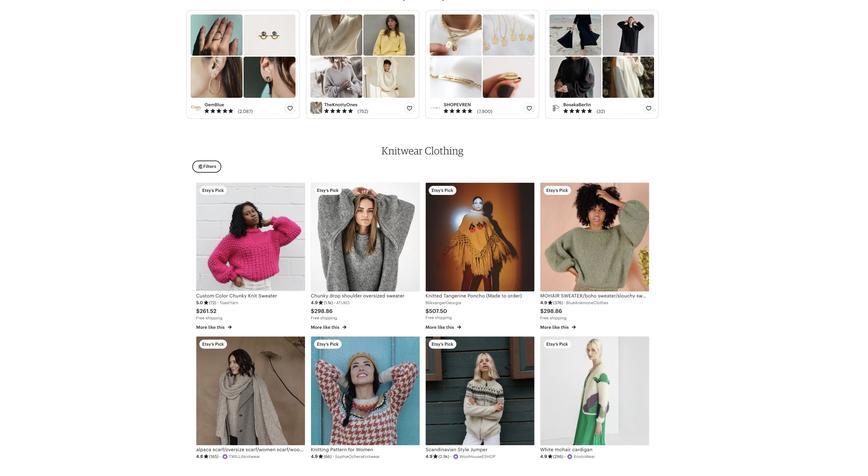 Task type: locate. For each thing, give the bounding box(es) containing it.
this down · atuko at the left bottom of the page
[[332, 325, 340, 330]]

298.86 down (376) at the right of page
[[544, 308, 562, 314]]

2 $ 298.86 free shipping from the left
[[540, 308, 567, 320]]

this for custom color chunky knit sweater
[[217, 325, 225, 330]]

more like this link for chunky drop shoulder oversized sweater
[[311, 324, 347, 331]]

(32)
[[597, 109, 605, 114]]

4 like from the left
[[553, 325, 560, 330]]

free inside "$ 261.52 free shipping"
[[196, 316, 205, 320]]

(376)
[[553, 301, 563, 305]]

bosakaberlin
[[564, 102, 591, 107]]

more for chunky drop shoulder oversized sweater
[[311, 325, 322, 330]]

oversized
[[363, 293, 385, 299]]

1 this from the left
[[446, 325, 454, 330]]

· right the (296)
[[565, 454, 566, 459]]

more like this link
[[426, 324, 461, 331], [196, 324, 232, 331], [311, 324, 347, 331], [540, 324, 576, 331]]

like down "$ 261.52 free shipping"
[[208, 325, 216, 330]]

$ 298.86 free shipping
[[311, 308, 337, 320], [540, 308, 567, 320]]

like down (376) at the right of page
[[553, 325, 560, 330]]

knit
[[248, 293, 257, 299]]

4.9 down the mohair
[[540, 300, 547, 305]]

$ inside "$ 261.52 free shipping"
[[196, 308, 200, 314]]

298.86
[[314, 308, 333, 314], [544, 308, 562, 314]]

etsy's pick for chunky drop shoulder oversized sweater
[[317, 188, 339, 193]]

1 sweater from the left
[[387, 293, 405, 299]]

chunky up the (1.1k)
[[311, 293, 328, 299]]

4.9 down scandinavian
[[426, 454, 433, 459]]

(1.1k)
[[324, 301, 333, 305]]

like for chunky drop shoulder oversized sweater
[[323, 325, 331, 330]]

etsy's for chunky drop shoulder oversized sweater
[[317, 188, 329, 193]]

1 298.86 from the left
[[314, 308, 333, 314]]

1 horizontal spatial 298.86
[[544, 308, 562, 314]]

0 horizontal spatial $ 298.86 free shipping
[[311, 308, 337, 320]]

2 free from the left
[[196, 316, 205, 320]]

white mohair cardigan
[[540, 447, 593, 453]]

shipping down the (1.1k)
[[320, 316, 337, 320]]

2 chunky from the left
[[311, 293, 328, 299]]

· right (72)
[[217, 300, 219, 305]]

knitting pattern for women image
[[311, 337, 420, 446]]

shipping down 507.50
[[435, 316, 452, 320]]

pick for custom color chunky knit sweater
[[215, 188, 224, 193]]

free for custom color chunky knit sweater
[[196, 316, 205, 320]]

pick for chunky drop shoulder oversized sweater
[[330, 188, 339, 193]]

507.50
[[429, 308, 447, 314]]

shipping for chunky drop shoulder oversized sweater
[[320, 316, 337, 320]]

4.9 for mohair
[[540, 300, 547, 305]]

4 free from the left
[[540, 316, 549, 320]]

3 more from the left
[[311, 325, 322, 330]]

298.86 for mohair
[[544, 308, 562, 314]]

1 horizontal spatial $ 298.86 free shipping
[[540, 308, 567, 320]]

2 298.86 from the left
[[544, 308, 562, 314]]

chunky drop shoulder oversized sweater, wool sweater, cable knit sweater, handmade sweater, big sleeves sweater, knitted jumper, atuko image
[[311, 183, 420, 292]]

298.86 down the (1.1k)
[[314, 308, 333, 314]]

oval signet ring - dainty signet - personalized ring - sterling silver or 14k gold vermeil - engraved signet ring - name ring image
[[483, 57, 535, 98]]

1 more from the left
[[426, 325, 437, 330]]

3 $ from the left
[[311, 308, 314, 314]]

like down the (1.1k)
[[323, 325, 331, 330]]

alpaca scarf/oversize scarf/women scarf/wool scarf/large scarf/blanket scarf wrap/beige scarf/gift for her image
[[196, 337, 305, 446]]

pick for knitting pattern for women
[[330, 342, 339, 347]]

etsy's pick
[[202, 188, 224, 193], [317, 188, 339, 193], [432, 188, 453, 193], [547, 188, 568, 193], [202, 342, 224, 347], [317, 342, 339, 347], [432, 342, 453, 347], [547, 342, 568, 347]]

cardigan
[[572, 447, 593, 453]]

· right (376) at the right of page
[[564, 300, 566, 305]]

more like this down 507.50
[[426, 325, 455, 330]]

sweater/boho
[[561, 293, 597, 299]]

2 $ from the left
[[196, 308, 200, 314]]

1 shipping from the left
[[435, 316, 452, 320]]

sweater/scandinavian
[[637, 293, 686, 299]]

$
[[426, 308, 429, 314], [196, 308, 200, 314], [311, 308, 314, 314], [540, 308, 544, 314]]

knitwear clothing
[[382, 144, 464, 157]]

more like this
[[426, 325, 455, 330], [196, 325, 226, 330], [311, 325, 341, 330], [540, 325, 570, 330]]

(165)
[[209, 454, 219, 459]]

sweater
[[387, 293, 405, 299], [720, 293, 738, 299]]

4 more like this link from the left
[[540, 324, 576, 331]]

like down 507.50
[[438, 325, 445, 330]]

0 horizontal spatial 298.86
[[314, 308, 333, 314]]

$ for chunky drop shoulder oversized sweater
[[311, 308, 314, 314]]

1 horizontal spatial sweater
[[720, 293, 738, 299]]

3 more like this from the left
[[311, 325, 341, 330]]

3 like from the left
[[323, 325, 331, 330]]

(296)
[[553, 454, 564, 459]]

4 more like this from the left
[[540, 325, 570, 330]]

etsy's pick for knitted tangerine poncho (made to order)
[[432, 188, 453, 193]]

shipping down the 261.52
[[206, 316, 223, 320]]

atuko
[[336, 301, 350, 305]]

4 shipping from the left
[[550, 316, 567, 320]]

this
[[446, 325, 454, 330], [217, 325, 225, 330], [332, 325, 340, 330], [561, 325, 569, 330]]

4.9 down "white"
[[540, 454, 547, 459]]

gemblue
[[205, 102, 224, 107]]

scandinavian style jumper, hand knit sweater for women, norwegian wool sweater for women,  warm jacket with zip sole image
[[426, 337, 534, 446]]

2 more like this from the left
[[196, 325, 226, 330]]

3 free from the left
[[311, 316, 319, 320]]

chunky up toastyarn
[[229, 293, 247, 299]]

4 this from the left
[[561, 325, 569, 330]]

more for knitted tangerine poncho (made to order)
[[426, 325, 437, 330]]

2 sweater from the left
[[720, 293, 738, 299]]

free for mohair sweater/boho sweater/slouchy sweater/scandinavian sweater/wool sweater
[[540, 316, 549, 320]]

more
[[426, 325, 437, 330], [196, 325, 207, 330], [311, 325, 322, 330], [540, 325, 551, 330]]

sweater right the sweater/wool
[[720, 293, 738, 299]]

shipping for custom color chunky knit sweater
[[206, 316, 223, 320]]

· right the (1.1k)
[[334, 300, 335, 305]]

drop
[[330, 293, 341, 299]]

more like this link for knitted tangerine poncho (made to order)
[[426, 324, 461, 331]]

· inside · toastyarn
[[217, 300, 219, 305]]

color
[[215, 293, 228, 299]]

etsy's for mohair sweater/boho sweater/slouchy sweater/scandinavian sweater/wool sweater
[[547, 188, 558, 193]]

more like this link down (376) at the right of page
[[540, 324, 576, 331]]

more like this down "$ 261.52 free shipping"
[[196, 325, 226, 330]]

knitting
[[311, 447, 329, 453]]

etsy's
[[202, 188, 214, 193], [317, 188, 329, 193], [432, 188, 444, 193], [547, 188, 558, 193], [202, 342, 214, 347], [317, 342, 329, 347], [432, 342, 444, 347], [547, 342, 558, 347]]

· inside the · blueanemoneclothes
[[564, 300, 566, 305]]

2 shipping from the left
[[206, 316, 223, 320]]

like
[[438, 325, 445, 330], [208, 325, 216, 330], [323, 325, 331, 330], [553, 325, 560, 330]]

more like this for knitted tangerine poncho (made to order)
[[426, 325, 455, 330]]

0 horizontal spatial sweater
[[387, 293, 405, 299]]

0 horizontal spatial chunky
[[229, 293, 247, 299]]

(2.9k)
[[439, 454, 449, 459]]

shopevren
[[444, 102, 471, 107]]

1 like from the left
[[438, 325, 445, 330]]

1 $ from the left
[[426, 308, 429, 314]]

$ 298.86 free shipping down (376) at the right of page
[[540, 308, 567, 320]]

4.8
[[196, 454, 203, 459]]

· right (66)
[[333, 454, 334, 459]]

1 $ 298.86 free shipping from the left
[[311, 308, 337, 320]]

shipping inside "$ 261.52 free shipping"
[[206, 316, 223, 320]]

4.9 down "knitting"
[[311, 454, 318, 459]]

more like this link down the (1.1k)
[[311, 324, 347, 331]]

theknottyones
[[324, 102, 358, 107]]

woolhouseeshop
[[460, 455, 496, 459]]

4.9
[[311, 300, 318, 305], [540, 300, 547, 305], [311, 454, 318, 459], [426, 454, 433, 459], [540, 454, 547, 459]]

this down (376) at the right of page
[[561, 325, 569, 330]]

shipping down (376) at the right of page
[[550, 316, 567, 320]]

261.52
[[200, 308, 217, 314]]

custom color chunky knit sweater/ wool pullover 16 colours/modern oversized jumper/customize colour/merino sustainable knitwear/ luxury knit image
[[196, 183, 305, 292]]

1 horizontal spatial chunky
[[311, 293, 328, 299]]

pick
[[215, 188, 224, 193], [330, 188, 339, 193], [445, 188, 453, 193], [559, 188, 568, 193], [215, 342, 224, 347], [330, 342, 339, 347], [445, 342, 453, 347], [559, 342, 568, 347]]

$ 298.86 free shipping for chunky
[[311, 308, 337, 320]]

free for chunky drop shoulder oversized sweater
[[311, 316, 319, 320]]

4 more from the left
[[540, 325, 551, 330]]

more like this down (376) at the right of page
[[540, 325, 570, 330]]

4.9 left the (1.1k)
[[311, 300, 318, 305]]

sophieocheraknitwear
[[335, 455, 380, 459]]

etsy's for scandinavian style jumper
[[432, 342, 444, 347]]

sweater right oversized
[[387, 293, 405, 299]]

more like this link down 507.50
[[426, 324, 461, 331]]

black cotton dress by bosaka berlin, cotton summer dress, midi dress with sleeves, sexy black dress, short dress, cocktail party dress image
[[603, 14, 654, 56]]

more like this link down "$ 261.52 free shipping"
[[196, 324, 232, 331]]

3 more like this link from the left
[[311, 324, 347, 331]]

4 $ from the left
[[540, 308, 544, 314]]

pick for mohair sweater/boho sweater/slouchy sweater/scandinavian sweater/wool sweater
[[559, 188, 568, 193]]

blikvangergeorgia
[[426, 301, 461, 305]]

$ 298.86 free shipping down the (1.1k)
[[311, 308, 337, 320]]

custom
[[196, 293, 214, 299]]

free
[[426, 316, 434, 320], [196, 316, 205, 320], [311, 316, 319, 320], [540, 316, 549, 320]]

like for knitted tangerine poncho (made to order)
[[438, 325, 445, 330]]

2 like from the left
[[208, 325, 216, 330]]

2 more like this link from the left
[[196, 324, 232, 331]]

(2,087)
[[238, 109, 253, 114]]

3 shipping from the left
[[320, 316, 337, 320]]

this for chunky drop shoulder oversized sweater
[[332, 325, 340, 330]]

more for custom color chunky knit sweater
[[196, 325, 207, 330]]

1 more like this link from the left
[[426, 324, 461, 331]]

· atuko
[[334, 300, 350, 305]]

more like this down the (1.1k)
[[311, 325, 341, 330]]

bosaka core tote shopper bag - plush black image
[[550, 14, 602, 56]]

this down "$ 261.52 free shipping"
[[217, 325, 225, 330]]

3 this from the left
[[332, 325, 340, 330]]

custom color chunky knit sweater
[[196, 293, 277, 299]]

1 free from the left
[[426, 316, 434, 320]]

chunky
[[229, 293, 247, 299], [311, 293, 328, 299]]

scandinavian
[[426, 447, 457, 453]]

tangerine
[[444, 293, 466, 299]]

1 chunky from the left
[[229, 293, 247, 299]]

this down 507.50
[[446, 325, 454, 330]]

shipping
[[435, 316, 452, 320], [206, 316, 223, 320], [320, 316, 337, 320], [550, 316, 567, 320]]

·
[[217, 300, 219, 305], [334, 300, 335, 305], [564, 300, 566, 305], [220, 454, 221, 459], [333, 454, 334, 459], [450, 454, 452, 459], [565, 454, 566, 459]]

sweater/slouchy
[[598, 293, 635, 299]]

2 this from the left
[[217, 325, 225, 330]]

shoulder
[[342, 293, 362, 299]]

2 more from the left
[[196, 325, 207, 330]]

1 more like this from the left
[[426, 325, 455, 330]]



Task type: describe. For each thing, give the bounding box(es) containing it.
clothing
[[425, 144, 464, 157]]

4.9 for white
[[540, 454, 547, 459]]

(7,900)
[[477, 109, 492, 114]]

· toastyarn
[[217, 300, 238, 305]]

style
[[458, 447, 469, 453]]

knitted tangerine poncho (made to order) image
[[426, 183, 534, 292]]

· sophieocheraknitwear
[[333, 454, 380, 459]]

filters button
[[192, 161, 221, 173]]

4.9 for chunky
[[311, 300, 318, 305]]

$ 298.86 free shipping for mohair
[[540, 308, 567, 320]]

knitted tangerine poncho (made to order) blikvangergeorgia $ 507.50 free shipping
[[426, 293, 522, 320]]

like for custom color chunky knit sweater
[[208, 325, 216, 330]]

$ inside knitted tangerine poncho (made to order) blikvangergeorgia $ 507.50 free shipping
[[426, 308, 429, 314]]

blueanemoneclothes
[[567, 301, 609, 305]]

(66)
[[324, 454, 332, 459]]

pattern
[[330, 447, 347, 453]]

knitted
[[426, 293, 442, 299]]

cozy men's pullover, oversized terry sweater, large sweater for men, cotton terry sweatshirt, oversized 90s pullover, trendy large pullover image
[[603, 57, 654, 98]]

this for knitted tangerine poncho (made to order)
[[446, 325, 454, 330]]

like for mohair sweater/boho sweater/slouchy sweater/scandinavian sweater/wool sweater
[[553, 325, 560, 330]]

white
[[540, 447, 554, 453]]

personalized bar bracelet for women - custom name bracelet - engraved bar bracelet - christmas gift for her - gift for daughter or mom image
[[430, 57, 482, 98]]

mohair sweater/boho sweater/slouchy sweater/scandinavian sweater/wool sweater
[[540, 293, 738, 299]]

knotowear
[[574, 455, 595, 459]]

oversize pullover cotton sweater for women, 100% sustainable loungewear clothing, chunky knit sweater for her, winter clothing gift image
[[363, 57, 415, 98]]

· blueanemoneclothes
[[564, 300, 609, 305]]

engraved tag necklace - gold filled tag charm - custom initial necklace - dog tag pendant - initial tag necklace - gift for her - mom gift image
[[430, 14, 482, 56]]

etsy's pick for white mohair cardigan
[[547, 342, 568, 347]]

more for mohair sweater/boho sweater/slouchy sweater/scandinavian sweater/wool sweater
[[540, 325, 551, 330]]

· inside · atuko
[[334, 300, 335, 305]]

etsy's for knitting pattern for women
[[317, 342, 329, 347]]

pick for white mohair cardigan
[[559, 342, 568, 347]]

etsy's pick for scandinavian style jumper
[[432, 342, 453, 347]]

shipping inside knitted tangerine poncho (made to order) blikvangergeorgia $ 507.50 free shipping
[[435, 316, 452, 320]]

(72)
[[209, 301, 216, 305]]

etsy's pick for knitting pattern for women
[[317, 342, 339, 347]]

etsy's pick for custom color chunky knit sweater
[[202, 188, 224, 193]]

(752)
[[358, 109, 368, 114]]

toastyarn
[[220, 301, 238, 305]]

etsy's for white mohair cardigan
[[547, 342, 558, 347]]

more like this link for mohair sweater/boho sweater/slouchy sweater/scandinavian sweater/wool sweater
[[540, 324, 576, 331]]

mohair sweater/boho sweater/slouchy sweater/scandinavian sweater/wool sweater/ chunky sweater /oversize/sustainable gift/sustainable fashion image
[[540, 183, 649, 292]]

chunky merino wool sweater, oversized women jumper, loose knit jumper, minimalist basic knitwear, boho sweater, winter clothing, winter gift image
[[310, 57, 362, 98]]

order)
[[508, 293, 522, 299]]

· inside · sophieocheraknitwear
[[333, 454, 334, 459]]

pick for knitted tangerine poncho (made to order)
[[445, 188, 453, 193]]

4.9 for scandinavian
[[426, 454, 433, 459]]

shipping for mohair sweater/boho sweater/slouchy sweater/scandinavian sweater/wool sweater
[[550, 316, 567, 320]]

jumper
[[471, 447, 488, 453]]

this for mohair sweater/boho sweater/slouchy sweater/scandinavian sweater/wool sweater
[[561, 325, 569, 330]]

$ 261.52 free shipping
[[196, 308, 223, 320]]

more like this for custom color chunky knit sweater
[[196, 325, 226, 330]]

white mohair cardigan, cable knit alpaca wool blend sweater, oversized purple coloured fluffy bomber, green multicolor fuzzy chunky knitted image
[[540, 337, 649, 446]]

scandinavian style jumper
[[426, 447, 488, 453]]

298.86 for chunky
[[314, 308, 333, 314]]

mohair
[[555, 447, 571, 453]]

women
[[356, 447, 373, 453]]

$ for mohair sweater/boho sweater/slouchy sweater/scandinavian sweater/wool sweater
[[540, 308, 544, 314]]

etsy's for knitted tangerine poncho (made to order)
[[432, 188, 444, 193]]

chunky drop shoulder oversized sweater
[[311, 293, 405, 299]]

poncho
[[468, 293, 485, 299]]

4.9 for knitting
[[311, 454, 318, 459]]

· right "(165)"
[[220, 454, 221, 459]]

knitwear
[[382, 144, 423, 157]]

more like this link for custom color chunky knit sweater
[[196, 324, 232, 331]]

etsy's for custom color chunky knit sweater
[[202, 188, 214, 193]]

5.0
[[196, 300, 203, 305]]

astrology necklace - star sign necklace - zodiac sign necklace - rectangle pendant - 14k gold filled or sterling silver image
[[483, 14, 535, 56]]

free inside knitted tangerine poncho (made to order) blikvangergeorgia $ 507.50 free shipping
[[426, 316, 434, 320]]

sweater
[[258, 293, 277, 299]]

more like this for chunky drop shoulder oversized sweater
[[311, 325, 341, 330]]

moss agate earrings image
[[244, 57, 296, 98]]

etsy's pick for mohair sweater/boho sweater/slouchy sweater/scandinavian sweater/wool sweater
[[547, 188, 568, 193]]

more like this for mohair sweater/boho sweater/slouchy sweater/scandinavian sweater/wool sweater
[[540, 325, 570, 330]]

filters
[[203, 164, 216, 169]]

sweater/wool
[[688, 293, 718, 299]]

$ for custom color chunky knit sweater
[[196, 308, 200, 314]]

pick for scandinavian style jumper
[[445, 342, 453, 347]]

merino wool cardigan for her, short knit oversized cardigan, baggy cardigan with buttons, scandinavian minimalist style, loose knit cardigan image
[[310, 14, 362, 56]]

cirque ring image
[[191, 14, 243, 56]]

minimalist cotton yellow sweater for women, chunky knit cozy pullover sweater, sustainable knitwear gift for her, oversized cotton jumper image
[[363, 14, 415, 56]]

serena earrings image
[[244, 14, 296, 56]]

knitting pattern for women
[[311, 447, 373, 453]]

(made
[[486, 293, 501, 299]]

to
[[502, 293, 507, 299]]

mohair
[[540, 293, 560, 299]]

for
[[348, 447, 355, 453]]

twillaknitwear
[[229, 455, 260, 459]]

· right (2.9k) on the bottom right of the page
[[450, 454, 452, 459]]

oversized terry sweater, big terry coth sweater, aesthetic vintage sweatshirt, trendy oversized pullover, 90s unisex terry cloth sweater image
[[550, 57, 602, 98]]

freya hoops image
[[191, 57, 243, 98]]



Task type: vqa. For each thing, say whether or not it's contained in the screenshot.
4.8
yes



